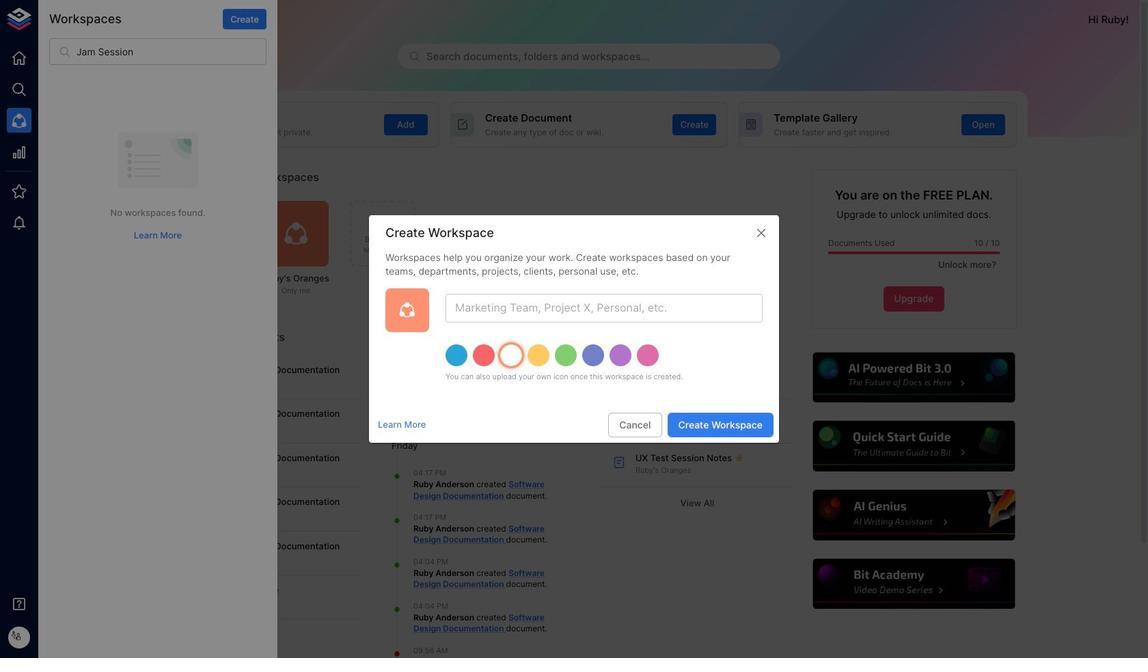 Task type: locate. For each thing, give the bounding box(es) containing it.
dialog
[[369, 215, 780, 443]]

3 help image from the top
[[812, 488, 1018, 543]]

help image
[[812, 351, 1018, 405], [812, 420, 1018, 474], [812, 488, 1018, 543], [812, 557, 1018, 612]]



Task type: vqa. For each thing, say whether or not it's contained in the screenshot.
YOU. at bottom left
no



Task type: describe. For each thing, give the bounding box(es) containing it.
4 help image from the top
[[812, 557, 1018, 612]]

1 help image from the top
[[812, 351, 1018, 405]]

2 help image from the top
[[812, 420, 1018, 474]]

Marketing Team, Project X, Personal, etc. text field
[[446, 294, 763, 323]]

Search Workspaces... text field
[[77, 38, 267, 65]]



